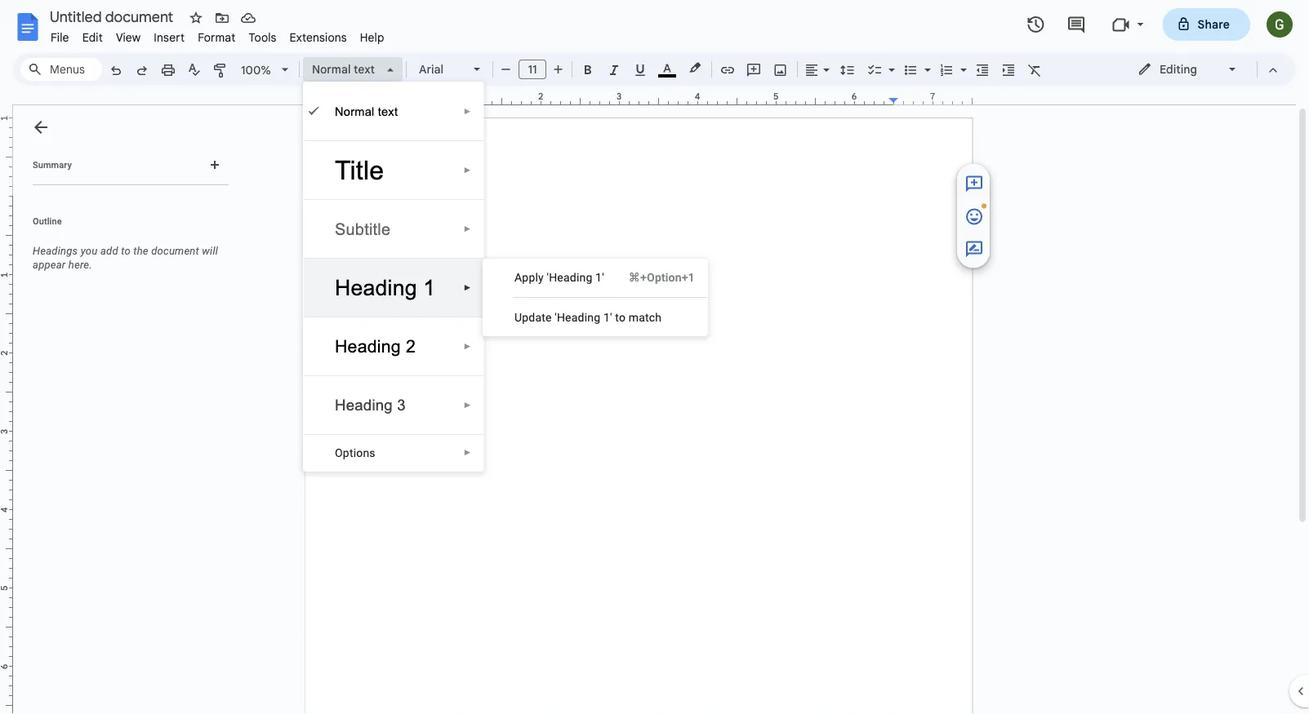 Task type: vqa. For each thing, say whether or not it's contained in the screenshot.
Apply 'Heading 2' a element
no



Task type: locate. For each thing, give the bounding box(es) containing it.
1 vertical spatial text
[[378, 105, 398, 118]]

3
[[397, 397, 406, 414]]

document
[[151, 245, 199, 257]]

0 vertical spatial text
[[354, 62, 375, 76]]

suggest edits image
[[965, 240, 984, 259]]

main toolbar
[[101, 0, 1095, 464]]

to left match
[[615, 311, 626, 324]]

1 horizontal spatial to
[[615, 311, 626, 324]]

top margin image
[[0, 118, 12, 201]]

'heading
[[547, 271, 593, 284], [555, 311, 601, 324]]

share
[[1198, 17, 1230, 31]]

menu bar containing file
[[44, 21, 391, 48]]

3 heading from the top
[[335, 397, 393, 414]]

heading 1
[[335, 276, 436, 300]]

to left the
[[121, 245, 131, 257]]

heading
[[335, 276, 417, 300], [335, 337, 401, 357], [335, 397, 393, 414]]

options o element
[[335, 446, 381, 460]]

o
[[335, 446, 343, 460]]

add emoji reaction image
[[965, 207, 984, 227]]

►
[[464, 107, 472, 116], [464, 165, 472, 175], [464, 224, 472, 234], [464, 283, 472, 292], [464, 342, 472, 351], [464, 401, 472, 410], [464, 449, 472, 458]]

0 horizontal spatial text
[[354, 62, 375, 76]]

1
[[423, 276, 436, 300]]

'heading right pdate
[[555, 311, 601, 324]]

2 heading from the top
[[335, 337, 401, 357]]

5 ► from the top
[[464, 342, 472, 351]]

format
[[198, 30, 236, 45]]

to
[[121, 245, 131, 257], [615, 311, 626, 324]]

heading left 3
[[335, 397, 393, 414]]

file menu item
[[44, 28, 76, 47]]

outline heading
[[13, 215, 235, 238]]

normal text up left margin image
[[312, 62, 375, 76]]

a pply 'heading 1'
[[515, 271, 604, 284]]

Zoom text field
[[237, 59, 276, 82]]

normal
[[312, 62, 351, 76], [335, 105, 375, 118]]

headings you add to the document will appear here.
[[33, 245, 218, 271]]

menu containing a
[[483, 259, 708, 337]]

title application
[[0, 0, 1310, 715]]

format menu item
[[191, 28, 242, 47]]

0 vertical spatial to
[[121, 245, 131, 257]]

0 vertical spatial heading
[[335, 276, 417, 300]]

summary heading
[[33, 158, 72, 172]]

0 vertical spatial normal
[[312, 62, 351, 76]]

1 vertical spatial heading
[[335, 337, 401, 357]]

3 ► from the top
[[464, 224, 472, 234]]

Font size field
[[519, 60, 553, 80]]

1 heading from the top
[[335, 276, 417, 300]]

tools menu item
[[242, 28, 283, 47]]

a
[[515, 271, 522, 284]]

1'
[[596, 271, 604, 284], [604, 311, 612, 324]]

add
[[100, 245, 118, 257]]

normal text
[[312, 62, 375, 76], [335, 105, 398, 118]]

Rename text field
[[44, 7, 183, 26]]

right margin image
[[890, 92, 972, 105]]

text
[[354, 62, 375, 76], [378, 105, 398, 118]]

0 vertical spatial normal text
[[312, 62, 375, 76]]

text up title
[[378, 105, 398, 118]]

2 vertical spatial heading
[[335, 397, 393, 414]]

menu bar
[[44, 21, 391, 48]]

editing
[[1160, 62, 1198, 76]]

normal text inside title list box
[[335, 105, 398, 118]]

help menu item
[[354, 28, 391, 47]]

menu bar inside menu bar banner
[[44, 21, 391, 48]]

normal inside title list box
[[335, 105, 375, 118]]

2 ► from the top
[[464, 165, 472, 175]]

menu bar banner
[[0, 0, 1310, 715]]

0 vertical spatial 1'
[[596, 271, 604, 284]]

Zoom field
[[234, 58, 296, 83]]

normal text down styles list. normal text selected. option
[[335, 105, 398, 118]]

help
[[360, 30, 384, 45]]

1' up update 'heading 1' to match u element on the top of the page
[[596, 271, 604, 284]]

1 horizontal spatial text
[[378, 105, 398, 118]]

insert menu item
[[147, 28, 191, 47]]

1 vertical spatial normal text
[[335, 105, 398, 118]]

menu
[[483, 259, 708, 337]]

arial option
[[419, 58, 464, 81]]

1 vertical spatial normal
[[335, 105, 375, 118]]

1 vertical spatial 'heading
[[555, 311, 601, 324]]

you
[[81, 245, 98, 257]]

normal down styles list. normal text selected. option
[[335, 105, 375, 118]]

'heading right pply
[[547, 271, 593, 284]]

0 vertical spatial 'heading
[[547, 271, 593, 284]]

text down help menu item
[[354, 62, 375, 76]]

normal up left margin image
[[312, 62, 351, 76]]

edit menu item
[[76, 28, 109, 47]]

1 ► from the top
[[464, 107, 472, 116]]

view
[[116, 30, 141, 45]]

⌘+option+1 element
[[609, 270, 695, 286]]

1 vertical spatial to
[[615, 311, 626, 324]]

summary
[[33, 160, 72, 170]]

file
[[51, 30, 69, 45]]

to inside "headings you add to the document will appear here."
[[121, 245, 131, 257]]

'heading for pply
[[547, 271, 593, 284]]

0 horizontal spatial to
[[121, 245, 131, 257]]

heading left 1
[[335, 276, 417, 300]]

insert image image
[[772, 58, 790, 81]]

heading for heading 2
[[335, 337, 401, 357]]

heading for heading 1
[[335, 276, 417, 300]]

1 vertical spatial 1'
[[604, 311, 612, 324]]

1' left match
[[604, 311, 612, 324]]

heading 2
[[335, 337, 416, 357]]

heading left 2
[[335, 337, 401, 357]]



Task type: describe. For each thing, give the bounding box(es) containing it.
o ptions
[[335, 446, 376, 460]]

extensions menu item
[[283, 28, 354, 47]]

styles list. normal text selected. option
[[312, 58, 377, 81]]

tools
[[249, 30, 277, 45]]

4 ► from the top
[[464, 283, 472, 292]]

⌘+option+1
[[629, 271, 695, 284]]

apply 'heading 1' a element
[[515, 271, 609, 284]]

highlight color image
[[686, 58, 704, 78]]

heading for heading 3
[[335, 397, 393, 414]]

headings
[[33, 245, 78, 257]]

will
[[202, 245, 218, 257]]

u
[[515, 311, 522, 324]]

subtitle
[[335, 220, 391, 238]]

numbered list menu image
[[957, 59, 967, 65]]

text inside styles list. normal text selected. option
[[354, 62, 375, 76]]

normal inside option
[[312, 62, 351, 76]]

7 ► from the top
[[464, 449, 472, 458]]

to inside menu
[[615, 311, 626, 324]]

outline
[[33, 216, 62, 226]]

line & paragraph spacing image
[[839, 58, 857, 81]]

heading 3
[[335, 397, 406, 414]]

view menu item
[[109, 28, 147, 47]]

checklist menu image
[[885, 59, 895, 65]]

add comment image
[[965, 174, 984, 194]]

normal text inside option
[[312, 62, 375, 76]]

pdate
[[522, 311, 552, 324]]

edit
[[82, 30, 103, 45]]

title list box
[[303, 82, 484, 472]]

here.
[[68, 259, 92, 271]]

mode and view toolbar
[[1126, 53, 1287, 86]]

extensions
[[290, 30, 347, 45]]

'heading for pdate
[[555, 311, 601, 324]]

6 ► from the top
[[464, 401, 472, 410]]

Star checkbox
[[185, 7, 208, 29]]

ptions
[[343, 446, 376, 460]]

text color image
[[658, 58, 676, 78]]

Font size text field
[[520, 60, 546, 79]]

title
[[335, 156, 384, 185]]

share button
[[1163, 8, 1251, 41]]

document outline element
[[13, 105, 235, 715]]

arial
[[419, 62, 444, 76]]

insert
[[154, 30, 185, 45]]

1' for u pdate 'heading 1' to match
[[604, 311, 612, 324]]

the
[[133, 245, 149, 257]]

pply
[[522, 271, 544, 284]]

left margin image
[[306, 92, 389, 105]]

menu inside title application
[[483, 259, 708, 337]]

update 'heading 1' to match u element
[[515, 311, 667, 324]]

match
[[629, 311, 662, 324]]

u pdate 'heading 1' to match
[[515, 311, 662, 324]]

text inside title list box
[[378, 105, 398, 118]]

appear
[[33, 259, 66, 271]]

editing button
[[1127, 57, 1250, 82]]

1' for a pply 'heading 1'
[[596, 271, 604, 284]]

Menus field
[[20, 58, 102, 81]]

2
[[406, 337, 416, 357]]



